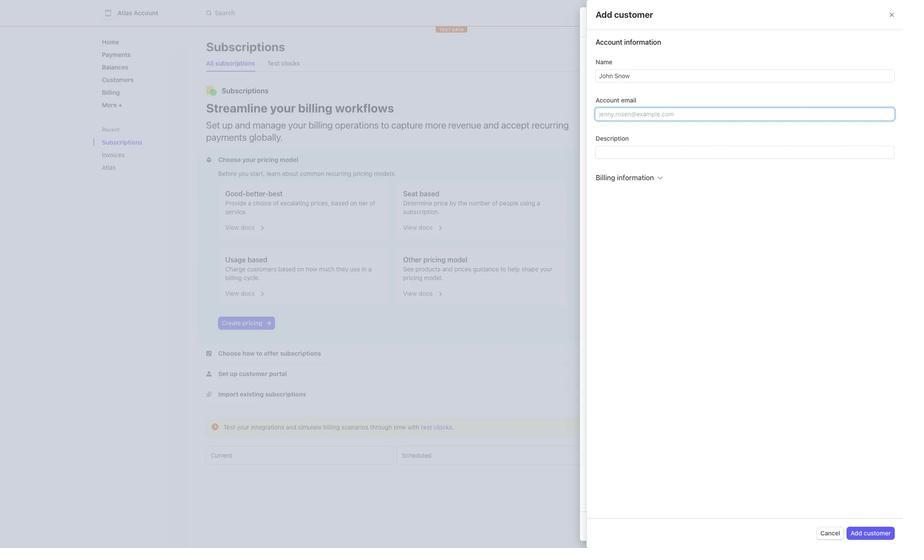 Task type: describe. For each thing, give the bounding box(es) containing it.
about
[[282, 170, 298, 177]]

other pricing model see products and prices guidance to help shape your pricing model.
[[403, 256, 552, 281]]

prices
[[454, 265, 471, 273]]

0.8%
[[613, 163, 628, 171]]

subscriptions
[[215, 60, 255, 67]]

1 of from the left
[[273, 199, 279, 207]]

time for through
[[394, 424, 406, 431]]

test clocks link
[[421, 424, 452, 431]]

recurring up subscriptions,
[[638, 117, 663, 124]]

recent
[[102, 126, 120, 133]]

core navigation links element
[[98, 35, 182, 112]]

create pricing link
[[218, 317, 275, 329]]

quoting,
[[642, 182, 665, 189]]

view docs for other
[[403, 290, 433, 297]]

your for billing
[[270, 101, 296, 115]]

tab list containing current
[[206, 447, 775, 465]]

recognition.
[[677, 189, 710, 196]]

or
[[705, 128, 711, 135]]

products
[[415, 265, 441, 273]]

view for good-better-best
[[225, 224, 239, 231]]

current
[[211, 452, 232, 459]]

create pricing
[[222, 319, 262, 327]]

Search search field
[[201, 5, 446, 21]]

payments inside streamline your billing workflows set up and manage your billing operations to capture more revenue and accept recurring payments globally.
[[206, 132, 247, 143]]

pricing inside "choose your pricing model" dropdown button
[[257, 156, 278, 163]]

scenarios
[[341, 424, 368, 431]]

discounts,
[[712, 128, 742, 135]]

svg image for filter
[[612, 44, 617, 50]]

view docs for usage
[[225, 290, 255, 297]]

on inside the usage based charge customers based on how much they use in a billing cycle.
[[297, 265, 304, 273]]

more
[[102, 101, 118, 109]]

choose
[[218, 156, 241, 163]]

atlas link
[[98, 160, 170, 175]]

2 of from the left
[[370, 199, 375, 207]]

before
[[218, 170, 237, 177]]

view docs button for usage
[[220, 284, 266, 300]]

create a test subscription
[[589, 17, 691, 27]]

before you start, learn about common recurring pricing models.
[[218, 170, 396, 177]]

by
[[450, 199, 456, 207]]

better-
[[246, 190, 268, 198]]

your inside the "other pricing model see products and prices guidance to help shape your pricing model."
[[540, 265, 552, 273]]

based left how
[[278, 265, 295, 273]]

recurring right common
[[326, 170, 351, 177]]

svg image inside create a test subscription dialog
[[601, 149, 606, 154]]

shape
[[521, 265, 538, 273]]

models.
[[374, 170, 396, 177]]

account for account email
[[596, 96, 620, 104]]

invoicing,
[[723, 182, 750, 189]]

clocks inside tab list
[[281, 60, 300, 67]]

invoice
[[733, 163, 753, 171]]

subscriptions link
[[98, 135, 170, 149]]

workflows
[[335, 101, 394, 115]]

create for create pricing
[[222, 319, 241, 327]]

name
[[596, 58, 612, 66]]

recurring inside billing scale 0.8% on recurring payments and one-time invoice payments automate quoting, subscription billing, invoicing, revenue recovery, and revenue recognition.
[[638, 163, 664, 171]]

view docs button for other
[[398, 284, 444, 300]]

on inside 0.5% on recurring payments create subscriptions, offer trials or discounts, and effortlessly manage recurring billing.
[[629, 117, 636, 124]]

recurring inside streamline your billing workflows set up and manage your billing operations to capture more revenue and accept recurring payments globally.
[[532, 119, 569, 131]]

billing scale 0.8% on recurring payments and one-time invoice payments automate quoting, subscription billing, invoicing, revenue recovery, and revenue recognition.
[[613, 152, 774, 196]]

duration
[[597, 131, 626, 139]]

recurring left the billing.
[[670, 135, 696, 142]]

billing,
[[703, 182, 721, 189]]

billing for billing information
[[596, 174, 615, 182]]

information for account information
[[624, 38, 661, 46]]

subscriptions inside "link"
[[102, 139, 142, 146]]

seat
[[403, 190, 418, 198]]

account email
[[596, 96, 636, 104]]

your for pricing
[[242, 156, 256, 163]]

recent navigation links element
[[93, 126, 189, 175]]

trials
[[690, 128, 703, 135]]

to inside the "other pricing model see products and prices guidance to help shape your pricing model."
[[501, 265, 506, 273]]

choose your pricing model button
[[206, 156, 300, 164]]

cycle.
[[243, 274, 260, 281]]

cancel button
[[817, 527, 844, 540]]

recovery,
[[613, 189, 639, 196]]

information for billing information
[[617, 174, 654, 182]]

data
[[452, 27, 464, 32]]

view for seat based
[[403, 224, 417, 231]]

email
[[621, 96, 636, 104]]

and left the simulate
[[286, 424, 296, 431]]

manage inside streamline your billing workflows set up and manage your billing operations to capture more revenue and accept recurring payments globally.
[[253, 119, 286, 131]]

balances
[[102, 63, 128, 71]]

docs for best
[[241, 224, 255, 231]]

Description text field
[[596, 146, 894, 159]]

start,
[[250, 170, 265, 177]]

on inside billing scale 0.8% on recurring payments and one-time invoice payments automate quoting, subscription billing, invoicing, revenue recovery, and revenue recognition.
[[629, 163, 636, 171]]

number
[[469, 199, 490, 207]]

test clocks link
[[264, 57, 303, 70]]

your for integrations
[[237, 424, 249, 431]]

service.
[[225, 208, 247, 215]]

set
[[206, 119, 220, 131]]

svg image for choose your pricing model
[[206, 157, 211, 162]]

based inside seat based determine price by the number of people using a subscription.
[[420, 190, 439, 198]]

create inside 0.5% on recurring payments create subscriptions, offer trials or discounts, and effortlessly manage recurring billing.
[[613, 128, 632, 135]]

billing.
[[697, 135, 716, 142]]

customers link
[[98, 73, 182, 87]]

time for one-
[[719, 163, 732, 171]]

in
[[362, 265, 367, 273]]

search
[[215, 9, 235, 17]]

how
[[306, 265, 317, 273]]

test
[[439, 27, 451, 32]]

model inside the "other pricing model see products and prices guidance to help shape your pricing model."
[[447, 256, 467, 264]]

scale
[[632, 152, 648, 159]]

balances link
[[98, 60, 182, 74]]

billing information
[[596, 174, 654, 182]]

filter
[[620, 43, 635, 50]]

customer
[[589, 46, 628, 56]]

1 vertical spatial subscriptions
[[222, 87, 269, 95]]

export button
[[642, 41, 676, 53]]

0.5%
[[613, 117, 628, 124]]

Name text field
[[596, 70, 894, 82]]

all subscriptions link
[[203, 57, 258, 70]]

subscription details
[[589, 100, 668, 110]]

subscription inside dialog
[[641, 17, 691, 27]]

0 horizontal spatial add customer
[[596, 10, 653, 20]]

account for account information
[[596, 38, 622, 46]]

more button
[[98, 98, 182, 112]]

based up customers
[[248, 256, 267, 264]]

view for usage based
[[225, 290, 239, 297]]

atlas for atlas account
[[118, 9, 132, 17]]

simulate
[[298, 424, 322, 431]]

usage
[[225, 256, 246, 264]]

you
[[238, 170, 249, 177]]

a inside dialog
[[617, 17, 622, 27]]

guidance
[[473, 265, 499, 273]]

payments link
[[98, 47, 182, 62]]

and inside 0.5% on recurring payments create subscriptions, offer trials or discounts, and effortlessly manage recurring billing.
[[743, 128, 754, 135]]

view docs button for seat
[[398, 218, 444, 234]]

billing inside the usage based charge customers based on how much they use in a billing cycle.
[[225, 274, 242, 281]]

Account email email field
[[596, 108, 894, 120]]

payments inside 0.5% on recurring payments create subscriptions, offer trials or discounts, and effortlessly manage recurring billing.
[[665, 117, 692, 124]]

and left accept
[[484, 119, 499, 131]]



Task type: locate. For each thing, give the bounding box(es) containing it.
on right 0.5%
[[629, 117, 636, 124]]

1 vertical spatial svg image
[[206, 157, 211, 162]]

1 vertical spatial svg image
[[266, 321, 271, 326]]

charge
[[225, 265, 246, 273]]

test right subscriptions
[[267, 60, 280, 67]]

0 vertical spatial clocks
[[281, 60, 300, 67]]

test right with at the bottom of the page
[[421, 424, 432, 431]]

svg image left choose
[[206, 157, 211, 162]]

account left email at the right of page
[[596, 96, 620, 104]]

add
[[596, 10, 612, 20], [851, 530, 862, 537]]

atlas account
[[118, 9, 158, 17]]

view
[[225, 224, 239, 231], [403, 224, 417, 231], [225, 290, 239, 297], [403, 290, 417, 297]]

payments
[[665, 117, 692, 124], [206, 132, 247, 143], [665, 163, 693, 171], [613, 171, 641, 178]]

help
[[508, 265, 520, 273]]

view docs for good-
[[225, 224, 255, 231]]

scheduled
[[402, 452, 432, 459]]

0 horizontal spatial clocks
[[281, 60, 300, 67]]

atlas for atlas
[[102, 164, 116, 171]]

0 vertical spatial svg image
[[601, 149, 606, 154]]

of right tier
[[370, 199, 375, 207]]

manage up the globally. on the top left
[[253, 119, 286, 131]]

billing up more on the left of the page
[[102, 89, 120, 96]]

docs for charge
[[241, 290, 255, 297]]

subscriptions up subscriptions
[[206, 40, 285, 54]]

manage
[[253, 119, 286, 131], [646, 135, 669, 142]]

current button
[[206, 447, 393, 465]]

1 vertical spatial to
[[501, 265, 506, 273]]

0 horizontal spatial test
[[223, 424, 235, 431]]

view docs for seat
[[403, 224, 433, 231]]

offer
[[675, 128, 688, 135]]

1 vertical spatial atlas
[[102, 164, 116, 171]]

developers
[[614, 9, 647, 17]]

0 horizontal spatial customer
[[614, 10, 653, 20]]

1 vertical spatial customer
[[864, 530, 891, 537]]

recurring right accept
[[532, 119, 569, 131]]

revenue left recognition.
[[653, 189, 675, 196]]

0 horizontal spatial to
[[381, 119, 389, 131]]

billing
[[298, 101, 332, 115], [309, 119, 333, 131], [225, 274, 242, 281], [323, 424, 340, 431]]

docs down service.
[[241, 224, 255, 231]]

0 vertical spatial subscription
[[641, 17, 691, 27]]

of
[[273, 199, 279, 207], [370, 199, 375, 207], [492, 199, 498, 207]]

0 horizontal spatial svg image
[[206, 157, 211, 162]]

integrations
[[251, 424, 284, 431]]

and down account email email field
[[743, 128, 754, 135]]

1 vertical spatial model
[[447, 256, 467, 264]]

payments up recognition.
[[665, 163, 693, 171]]

test up current at the left of the page
[[223, 424, 235, 431]]

the
[[458, 199, 467, 207]]

customer
[[614, 10, 653, 20], [864, 530, 891, 537]]

view docs down subscription.
[[403, 224, 433, 231]]

svg image inside "choose your pricing model" dropdown button
[[206, 157, 211, 162]]

of inside seat based determine price by the number of people using a subscription.
[[492, 199, 498, 207]]

provide
[[225, 199, 246, 207]]

model.
[[424, 274, 443, 281]]

1 vertical spatial test
[[421, 424, 432, 431]]

a down better-
[[248, 199, 251, 207]]

with
[[408, 424, 419, 431]]

and right recovery,
[[641, 189, 651, 196]]

billing inside core navigation links element
[[102, 89, 120, 96]]

view docs button down model.
[[398, 284, 444, 300]]

0 vertical spatial test
[[267, 60, 280, 67]]

add right cancel
[[851, 530, 862, 537]]

home link
[[98, 35, 182, 49]]

atlas up home
[[118, 9, 132, 17]]

billing down 0.8%
[[596, 174, 615, 182]]

subscriptions up invoices
[[102, 139, 142, 146]]

view docs button down subscription.
[[398, 218, 444, 234]]

atlas account button
[[102, 7, 167, 19]]

on left how
[[297, 265, 304, 273]]

a right the in
[[368, 265, 372, 273]]

atlas down invoices
[[102, 164, 116, 171]]

choose your pricing model
[[218, 156, 298, 163]]

subscription up export
[[641, 17, 691, 27]]

see
[[403, 265, 414, 273]]

0 vertical spatial add customer
[[596, 10, 653, 20]]

2 vertical spatial account
[[596, 96, 620, 104]]

tab list containing all subscriptions
[[203, 56, 775, 72]]

0 vertical spatial svg image
[[612, 44, 617, 50]]

view docs button down cycle.
[[220, 284, 266, 300]]

subscriptions
[[206, 40, 285, 54], [222, 87, 269, 95], [102, 139, 142, 146]]

all subscriptions
[[206, 60, 255, 67]]

streamline your billing workflows set up and manage your billing operations to capture more revenue and accept recurring payments globally.
[[206, 101, 569, 143]]

billing down email at the right of page
[[622, 105, 639, 113]]

1 horizontal spatial test
[[624, 17, 640, 27]]

1 horizontal spatial clocks
[[434, 424, 452, 431]]

on left tier
[[350, 199, 357, 207]]

billing up 0.8%
[[613, 152, 631, 159]]

a down the developers
[[617, 17, 622, 27]]

docs for model
[[419, 290, 433, 297]]

1 horizontal spatial to
[[501, 265, 506, 273]]

time inside billing scale 0.8% on recurring payments and one-time invoice payments automate quoting, subscription billing, invoicing, revenue recovery, and revenue recognition.
[[719, 163, 732, 171]]

1 horizontal spatial manage
[[646, 135, 669, 142]]

export
[[653, 43, 672, 50]]

docs for determine
[[419, 224, 433, 231]]

model
[[280, 156, 298, 163], [447, 256, 467, 264]]

filter button
[[608, 41, 638, 53]]

test data
[[439, 27, 464, 32]]

1 vertical spatial information
[[617, 174, 654, 182]]

use
[[350, 265, 360, 273]]

add customer right cancel
[[851, 530, 891, 537]]

view down charge
[[225, 290, 239, 297]]

seat based determine price by the number of people using a subscription.
[[403, 190, 540, 215]]

view down subscription.
[[403, 224, 417, 231]]

0 vertical spatial test
[[624, 17, 640, 27]]

pricing
[[257, 156, 278, 163], [353, 170, 372, 177], [423, 256, 446, 264], [403, 274, 422, 281], [243, 319, 262, 327]]

description
[[596, 135, 629, 142]]

view docs button for good-
[[220, 218, 266, 234]]

of left people
[[492, 199, 498, 207]]

svg image
[[612, 44, 617, 50], [206, 157, 211, 162]]

a inside seat based determine price by the number of people using a subscription.
[[537, 199, 540, 207]]

docs down subscription.
[[419, 224, 433, 231]]

1 horizontal spatial time
[[719, 163, 732, 171]]

time left the invoice
[[719, 163, 732, 171]]

recurring down scale
[[638, 163, 664, 171]]

0 horizontal spatial atlas
[[102, 164, 116, 171]]

automate
[[613, 182, 640, 189]]

people
[[499, 199, 518, 207]]

svg image right 'create pricing'
[[266, 321, 271, 326]]

streamline
[[206, 101, 268, 115]]

based inside good-better-best provide a choice of escalating prices, based on tier of service.
[[331, 199, 348, 207]]

0 vertical spatial create
[[589, 17, 615, 27]]

atlas inside button
[[118, 9, 132, 17]]

view down see
[[403, 290, 417, 297]]

svg image inside 'create pricing' link
[[266, 321, 271, 326]]

subscriptions up streamline
[[222, 87, 269, 95]]

manage up scale
[[646, 135, 669, 142]]

usage based charge customers based on how much they use in a billing cycle.
[[225, 256, 372, 281]]

payments up offer
[[665, 117, 692, 124]]

they
[[336, 265, 348, 273]]

information
[[624, 38, 661, 46], [617, 174, 654, 182]]

start date field
[[607, 147, 646, 155]]

on right 0.8%
[[629, 163, 636, 171]]

and left one-
[[694, 163, 705, 171]]

billing
[[102, 89, 120, 96], [622, 105, 639, 113], [613, 152, 631, 159], [596, 174, 615, 182]]

0 vertical spatial manage
[[253, 119, 286, 131]]

2 horizontal spatial revenue
[[751, 182, 774, 189]]

a inside good-better-best provide a choice of escalating prices, based on tier of service.
[[248, 199, 251, 207]]

1 vertical spatial manage
[[646, 135, 669, 142]]

2 vertical spatial subscriptions
[[102, 139, 142, 146]]

0 vertical spatial customer
[[614, 10, 653, 20]]

0 vertical spatial tab list
[[203, 56, 775, 72]]

a right the using
[[537, 199, 540, 207]]

customers
[[102, 76, 134, 83]]

to left help
[[501, 265, 506, 273]]

based
[[420, 190, 439, 198], [331, 199, 348, 207], [248, 256, 267, 264], [278, 265, 295, 273]]

1 vertical spatial add customer
[[851, 530, 891, 537]]

on inside good-better-best provide a choice of escalating prices, based on tier of service.
[[350, 199, 357, 207]]

docs down cycle.
[[241, 290, 255, 297]]

billing inside billing scale 0.8% on recurring payments and one-time invoice payments automate quoting, subscription billing, invoicing, revenue recovery, and revenue recognition.
[[613, 152, 631, 159]]

1 vertical spatial subscription
[[667, 182, 701, 189]]

1 vertical spatial clocks
[[434, 424, 452, 431]]

subscriptions,
[[634, 128, 673, 135]]

1 vertical spatial tab list
[[206, 447, 775, 465]]

invoices
[[102, 151, 125, 159]]

pricing
[[597, 167, 620, 174]]

create for create a test subscription
[[589, 17, 615, 27]]

test
[[624, 17, 640, 27], [421, 424, 432, 431]]

1 vertical spatial account
[[596, 38, 622, 46]]

billing for billing starter
[[622, 105, 639, 113]]

0 vertical spatial model
[[280, 156, 298, 163]]

subscription left billing,
[[667, 182, 701, 189]]

0 vertical spatial to
[[381, 119, 389, 131]]

time left with at the bottom of the page
[[394, 424, 406, 431]]

1 vertical spatial time
[[394, 424, 406, 431]]

billing link
[[98, 85, 182, 99]]

2 vertical spatial create
[[222, 319, 241, 327]]

model inside dropdown button
[[280, 156, 298, 163]]

information up recovery,
[[617, 174, 654, 182]]

test inside dialog
[[624, 17, 640, 27]]

account information
[[596, 38, 661, 46]]

add inside button
[[851, 530, 862, 537]]

developers link
[[611, 6, 651, 20]]

0 vertical spatial information
[[624, 38, 661, 46]]

revenue inside streamline your billing workflows set up and manage your billing operations to capture more revenue and accept recurring payments globally.
[[448, 119, 481, 131]]

0 horizontal spatial revenue
[[448, 119, 481, 131]]

payments up automate
[[613, 171, 641, 178]]

based right the prices,
[[331, 199, 348, 207]]

1 horizontal spatial model
[[447, 256, 467, 264]]

1 horizontal spatial atlas
[[118, 9, 132, 17]]

pricing inside 'create pricing' link
[[243, 319, 262, 327]]

and right up
[[235, 119, 251, 131]]

and left prices
[[442, 265, 453, 273]]

cancel
[[820, 530, 840, 537]]

view down service.
[[225, 224, 239, 231]]

svg image down 'description'
[[601, 149, 606, 154]]

0 vertical spatial subscriptions
[[206, 40, 285, 54]]

revenue right more
[[448, 119, 481, 131]]

1 horizontal spatial svg image
[[612, 44, 617, 50]]

account inside button
[[134, 9, 158, 17]]

billing starter
[[622, 105, 661, 113]]

1 horizontal spatial add
[[851, 530, 862, 537]]

1 vertical spatial create
[[613, 128, 632, 135]]

operations
[[335, 119, 379, 131]]

learn
[[267, 170, 280, 177]]

to inside streamline your billing workflows set up and manage your billing operations to capture more revenue and accept recurring payments globally.
[[381, 119, 389, 131]]

create inside dialog
[[589, 17, 615, 27]]

subscription
[[641, 17, 691, 27], [667, 182, 701, 189]]

1 horizontal spatial add customer
[[851, 530, 891, 537]]

your inside dropdown button
[[242, 156, 256, 163]]

model up about
[[280, 156, 298, 163]]

view for other pricing model
[[403, 290, 417, 297]]

svg image left filter at the top
[[612, 44, 617, 50]]

common
[[300, 170, 324, 177]]

3 of from the left
[[492, 199, 498, 207]]

2 horizontal spatial of
[[492, 199, 498, 207]]

your
[[270, 101, 296, 115], [288, 119, 306, 131], [242, 156, 256, 163], [540, 265, 552, 273], [237, 424, 249, 431]]

recent element
[[93, 135, 189, 175]]

customer inside button
[[864, 530, 891, 537]]

price
[[434, 199, 448, 207]]

atlas inside recent element
[[102, 164, 116, 171]]

model up prices
[[447, 256, 467, 264]]

account up the home link
[[134, 9, 158, 17]]

based up the "price"
[[420, 190, 439, 198]]

good-
[[225, 190, 246, 198]]

docs down model.
[[419, 290, 433, 297]]

test down the developers
[[624, 17, 640, 27]]

one-
[[706, 163, 719, 171]]

more
[[425, 119, 446, 131]]

1 horizontal spatial revenue
[[653, 189, 675, 196]]

payments down up
[[206, 132, 247, 143]]

good-better-best provide a choice of escalating prices, based on tier of service.
[[225, 190, 375, 215]]

to left the capture
[[381, 119, 389, 131]]

manage inside 0.5% on recurring payments create subscriptions, offer trials or discounts, and effortlessly manage recurring billing.
[[646, 135, 669, 142]]

1 horizontal spatial customer
[[864, 530, 891, 537]]

account up customer
[[596, 38, 622, 46]]

test for test your integrations and simulate billing scenarios through time with test clocks .
[[223, 424, 235, 431]]

0 vertical spatial time
[[719, 163, 732, 171]]

svg image inside "filter" 'popup button'
[[612, 44, 617, 50]]

1 horizontal spatial of
[[370, 199, 375, 207]]

0 horizontal spatial test
[[421, 424, 432, 431]]

of down the best
[[273, 199, 279, 207]]

subscription inside billing scale 0.8% on recurring payments and one-time invoice payments automate quoting, subscription billing, invoicing, revenue recovery, and revenue recognition.
[[667, 182, 701, 189]]

0 horizontal spatial add
[[596, 10, 612, 20]]

tab list
[[203, 56, 775, 72], [206, 447, 775, 465]]

view docs down cycle.
[[225, 290, 255, 297]]

best
[[268, 190, 283, 198]]

0 horizontal spatial manage
[[253, 119, 286, 131]]

clocks
[[281, 60, 300, 67], [434, 424, 452, 431]]

view docs down model.
[[403, 290, 433, 297]]

test for test clocks
[[267, 60, 280, 67]]

0 horizontal spatial model
[[280, 156, 298, 163]]

billing for billing
[[102, 89, 120, 96]]

1 vertical spatial test
[[223, 424, 235, 431]]

add customer up the account information
[[596, 10, 653, 20]]

view docs
[[225, 224, 255, 231], [403, 224, 433, 231], [225, 290, 255, 297], [403, 290, 433, 297]]

create a test subscription dialog
[[569, 7, 903, 548]]

0 vertical spatial add
[[596, 10, 612, 20]]

0 horizontal spatial of
[[273, 199, 279, 207]]

1 vertical spatial add
[[851, 530, 862, 537]]

and inside the "other pricing model see products and prices guidance to help shape your pricing model."
[[442, 265, 453, 273]]

a inside the usage based charge customers based on how much they use in a billing cycle.
[[368, 265, 372, 273]]

0.5% on recurring payments create subscriptions, offer trials or discounts, and effortlessly manage recurring billing.
[[613, 117, 754, 142]]

test inside tab list
[[267, 60, 280, 67]]

billing for billing scale 0.8% on recurring payments and one-time invoice payments automate quoting, subscription billing, invoicing, revenue recovery, and revenue recognition.
[[613, 152, 631, 159]]

1 horizontal spatial test
[[267, 60, 280, 67]]

0 vertical spatial atlas
[[118, 9, 132, 17]]

information down the create a test subscription
[[624, 38, 661, 46]]

revenue right invoicing,
[[751, 182, 774, 189]]

view docs down service.
[[225, 224, 255, 231]]

globally.
[[249, 132, 283, 143]]

add left the developers
[[596, 10, 612, 20]]

0 horizontal spatial svg image
[[266, 321, 271, 326]]

starter
[[641, 105, 661, 113]]

add customer inside add customer button
[[851, 530, 891, 537]]

other
[[403, 256, 422, 264]]

0 horizontal spatial time
[[394, 424, 406, 431]]

test your integrations and simulate billing scenarios through time with test clocks .
[[223, 424, 454, 431]]

1 horizontal spatial svg image
[[601, 149, 606, 154]]

prices,
[[311, 199, 330, 207]]

svg image
[[601, 149, 606, 154], [266, 321, 271, 326]]

view docs button down service.
[[220, 218, 266, 234]]

0 vertical spatial account
[[134, 9, 158, 17]]



Task type: vqa. For each thing, say whether or not it's contained in the screenshot.
note
no



